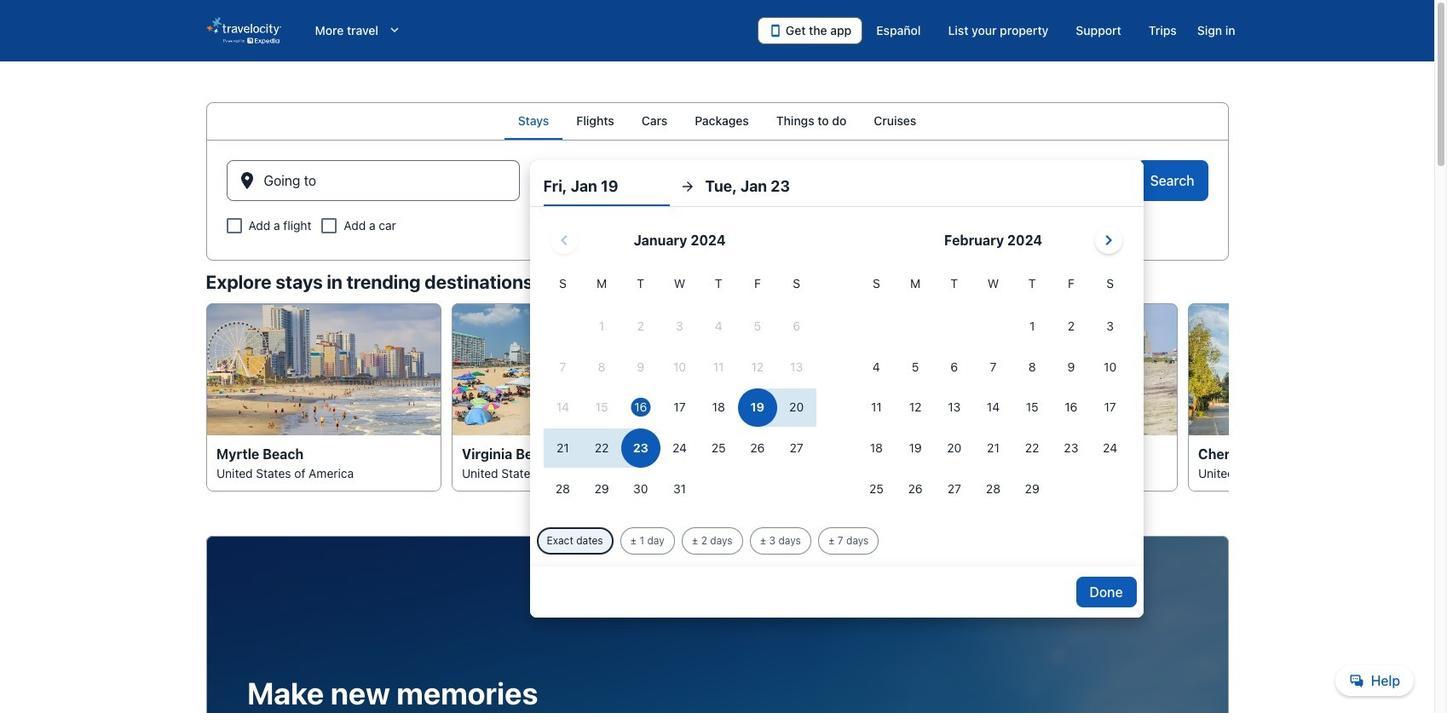 Task type: vqa. For each thing, say whether or not it's contained in the screenshot.
application
yes



Task type: describe. For each thing, give the bounding box(es) containing it.
january 2024 element
[[543, 274, 816, 511]]

previous month image
[[554, 230, 575, 251]]

dillsboro image
[[1188, 303, 1423, 436]]

today element
[[631, 398, 651, 417]]

download the app button image
[[769, 24, 782, 38]]

next month image
[[1099, 230, 1119, 251]]



Task type: locate. For each thing, give the bounding box(es) containing it.
tab list
[[206, 102, 1229, 140]]

travelocity logo image
[[206, 17, 281, 44]]

wilmington showing an administrative buidling image
[[697, 303, 932, 436]]

main content
[[0, 102, 1435, 713]]

show previous card image
[[196, 388, 216, 408]]

myrtle beach showing general coastal views, swimming and a city image
[[206, 303, 441, 436]]

february 2024 element
[[857, 274, 1130, 511]]

show next card image
[[1219, 388, 1239, 408]]

directional image
[[680, 179, 695, 194]]

virginia beach showing a beach, general coastal views and a coastal town image
[[451, 303, 687, 436]]

application
[[543, 220, 1130, 511]]

north myrtle beach showing a beach, a coastal town and general coastal views image
[[942, 303, 1178, 436]]



